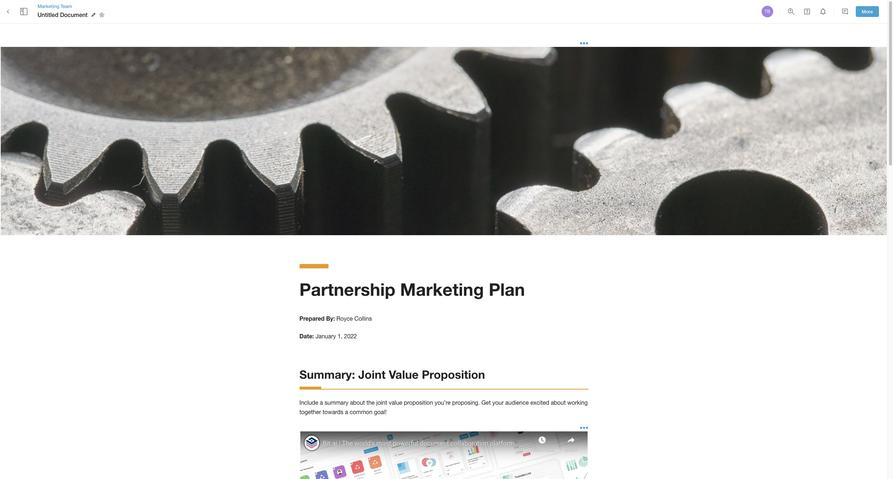 Task type: vqa. For each thing, say whether or not it's contained in the screenshot.
DATE: JANUARY 1, 2022
yes



Task type: locate. For each thing, give the bounding box(es) containing it.
more button
[[856, 6, 879, 17]]

marketing team link
[[38, 3, 107, 9]]

0 vertical spatial marketing
[[38, 3, 59, 9]]

prepared
[[300, 315, 325, 322]]

about right the excited
[[551, 400, 566, 406]]

value
[[389, 400, 403, 406]]

1 vertical spatial a
[[345, 409, 348, 416]]

goal!
[[374, 409, 387, 416]]

about up common
[[350, 400, 365, 406]]

plan
[[489, 279, 525, 300]]

your
[[493, 400, 504, 406]]

more
[[862, 9, 873, 14]]

date: january 1, 2022
[[300, 333, 357, 340]]

1 vertical spatial marketing
[[400, 279, 484, 300]]

get
[[482, 400, 491, 406]]

partnership marketing plan
[[300, 279, 525, 300]]

a
[[320, 400, 323, 406], [345, 409, 348, 416]]

prepared by: royce collins
[[300, 315, 372, 322]]

1 horizontal spatial marketing
[[400, 279, 484, 300]]

untitled
[[38, 11, 58, 18]]

about
[[350, 400, 365, 406], [551, 400, 566, 406]]

summary:
[[300, 368, 355, 382]]

proposing.
[[452, 400, 480, 406]]

summary: joint value proposition
[[300, 368, 485, 382]]

marketing
[[38, 3, 59, 9], [400, 279, 484, 300]]

0 vertical spatial a
[[320, 400, 323, 406]]

include
[[300, 400, 318, 406]]

team
[[61, 3, 72, 9]]

january
[[316, 333, 336, 340]]

common
[[350, 409, 373, 416]]

a right include
[[320, 400, 323, 406]]

1 horizontal spatial a
[[345, 409, 348, 416]]

a right 'towards'
[[345, 409, 348, 416]]

0 horizontal spatial about
[[350, 400, 365, 406]]

0 horizontal spatial marketing
[[38, 3, 59, 9]]

1,
[[338, 333, 343, 340]]

value
[[389, 368, 419, 382]]

towards
[[323, 409, 344, 416]]

1 horizontal spatial about
[[551, 400, 566, 406]]



Task type: describe. For each thing, give the bounding box(es) containing it.
include a summary about the joint value proposition you're proposing. get your audience excited about working together towards a common goal!
[[300, 400, 590, 416]]

tb button
[[761, 5, 775, 18]]

0 horizontal spatial a
[[320, 400, 323, 406]]

date:
[[300, 333, 314, 340]]

joint
[[358, 368, 386, 382]]

collins
[[355, 316, 372, 322]]

joint
[[376, 400, 387, 406]]

favorite image
[[97, 11, 106, 19]]

tb
[[765, 9, 770, 14]]

marketing team
[[38, 3, 72, 9]]

document
[[60, 11, 88, 18]]

2022
[[344, 333, 357, 340]]

together
[[300, 409, 321, 416]]

proposition
[[404, 400, 433, 406]]

you're
[[435, 400, 451, 406]]

partnership
[[300, 279, 396, 300]]

2 about from the left
[[551, 400, 566, 406]]

proposition
[[422, 368, 485, 382]]

excited
[[531, 400, 549, 406]]

audience
[[505, 400, 529, 406]]

1 about from the left
[[350, 400, 365, 406]]

the
[[367, 400, 375, 406]]

royce
[[337, 316, 353, 322]]

untitled document
[[38, 11, 88, 18]]

working
[[568, 400, 588, 406]]

by:
[[326, 315, 335, 322]]

summary
[[325, 400, 349, 406]]



